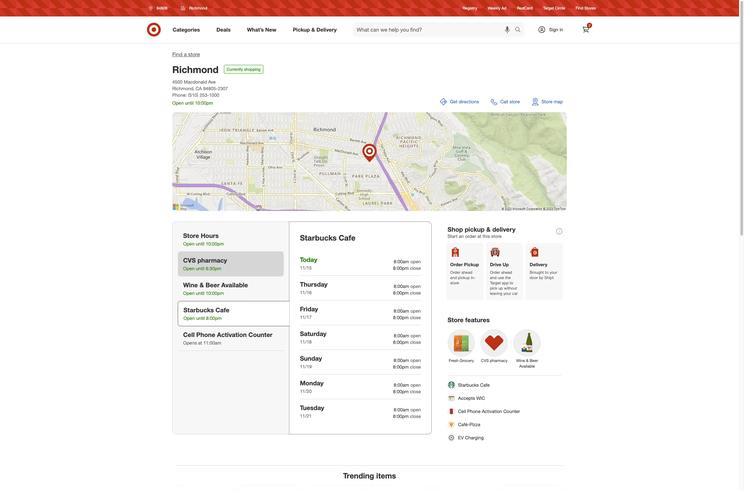 Task type: vqa. For each thing, say whether or not it's contained in the screenshot.
right Phone
yes



Task type: locate. For each thing, give the bounding box(es) containing it.
pickup inside order pickup order ahead and pickup in- store
[[459, 275, 470, 280]]

richmond inside dropdown button
[[189, 6, 207, 11]]

0 horizontal spatial pharmacy
[[198, 256, 227, 264]]

pickup
[[465, 226, 485, 233], [459, 275, 470, 280]]

starbucks up accepts at bottom right
[[459, 382, 479, 388]]

8:00am open 8:00pm close
[[394, 259, 421, 271], [394, 283, 421, 296], [394, 308, 421, 320], [394, 333, 421, 345], [394, 357, 421, 370], [394, 382, 421, 394], [394, 407, 421, 419]]

until up starbucks cafe open until 8:00pm
[[196, 290, 205, 296]]

2 8:00am from the top
[[394, 283, 410, 289]]

& inside shop pickup & delivery start an order at this store
[[487, 226, 491, 233]]

1 ahead from the left
[[462, 270, 473, 275]]

counter inside cell phone activation counter opens at 11:00am
[[249, 331, 273, 338]]

1 vertical spatial find
[[172, 51, 183, 58]]

6:30pm
[[206, 266, 222, 271]]

1 close from the top
[[410, 265, 421, 271]]

8:00pm for sunday
[[394, 364, 409, 370]]

8:00am for tuesday
[[394, 407, 410, 412]]

to up without
[[510, 281, 514, 285]]

1 vertical spatial your
[[504, 291, 512, 296]]

starbucks inside starbucks cafe open until 8:00pm
[[184, 306, 214, 314]]

cell inside cell phone activation counter opens at 11:00am
[[183, 331, 195, 338]]

8:00pm for monday
[[394, 389, 409, 394]]

1 vertical spatial phone
[[468, 409, 481, 414]]

0 vertical spatial 10:00pm
[[195, 100, 213, 106]]

6 close from the top
[[410, 389, 421, 394]]

store for store features
[[448, 316, 464, 324]]

shop pickup & delivery start an order at this store
[[448, 226, 516, 239]]

2 vertical spatial cafe
[[481, 382, 490, 388]]

target up pick
[[491, 281, 501, 285]]

1 vertical spatial available
[[520, 364, 536, 369]]

registry
[[463, 6, 478, 11]]

1 horizontal spatial target
[[544, 6, 555, 11]]

activation inside cell phone activation counter opens at 11:00am
[[217, 331, 247, 338]]

sign
[[550, 27, 559, 32]]

store inside 'store hours open until 10:00pm'
[[183, 232, 199, 239]]

1 vertical spatial pharmacy
[[491, 358, 508, 363]]

until down hours
[[196, 241, 205, 247]]

open left the '6:30pm'
[[183, 266, 195, 271]]

0 horizontal spatial starbucks cafe
[[300, 233, 356, 242]]

0 horizontal spatial cafe
[[216, 306, 230, 314]]

8:00am for sunday
[[394, 357, 410, 363]]

target
[[544, 6, 555, 11], [491, 281, 501, 285]]

and inside order pickup order ahead and pickup in- store
[[451, 275, 457, 280]]

until inside 'store hours open until 10:00pm'
[[196, 241, 205, 247]]

0 horizontal spatial to
[[510, 281, 514, 285]]

store
[[542, 99, 553, 104], [183, 232, 199, 239], [448, 316, 464, 324]]

1 horizontal spatial at
[[478, 233, 482, 239]]

0 vertical spatial starbucks
[[300, 233, 337, 242]]

0 horizontal spatial delivery
[[317, 26, 337, 33]]

target circle
[[544, 6, 566, 11]]

until
[[185, 100, 194, 106], [196, 241, 205, 247], [196, 266, 205, 271], [196, 290, 205, 296], [196, 315, 205, 321]]

and left in-
[[451, 275, 457, 280]]

0 horizontal spatial counter
[[249, 331, 273, 338]]

pickup up order
[[465, 226, 485, 233]]

open up starbucks cafe open until 8:00pm
[[183, 290, 195, 296]]

1 vertical spatial cell
[[459, 409, 467, 414]]

the
[[506, 275, 511, 280]]

wine for wine & beer available open until 10:00pm
[[183, 281, 198, 289]]

1 horizontal spatial pickup
[[465, 262, 480, 267]]

get
[[451, 99, 458, 104]]

categories
[[173, 26, 200, 33]]

7 close from the top
[[410, 413, 421, 419]]

starbucks cafe open until 8:00pm
[[184, 306, 230, 321]]

3 close from the top
[[410, 315, 421, 320]]

0 vertical spatial pickup
[[465, 226, 485, 233]]

starbucks cafe up accepts wic
[[459, 382, 490, 388]]

2 close from the top
[[410, 290, 421, 296]]

6 open from the top
[[411, 382, 421, 388]]

0 horizontal spatial store
[[183, 232, 199, 239]]

0 vertical spatial starbucks cafe
[[300, 233, 356, 242]]

pickup left in-
[[459, 275, 470, 280]]

wine inside wine & beer available open until 10:00pm
[[183, 281, 198, 289]]

6 8:00am from the top
[[394, 382, 410, 388]]

4 8:00am from the top
[[394, 333, 410, 338]]

close for friday
[[410, 315, 421, 320]]

counter
[[249, 331, 273, 338], [504, 409, 521, 414]]

ahead for pickup
[[462, 270, 473, 275]]

2 vertical spatial starbucks
[[459, 382, 479, 388]]

ahead inside order pickup order ahead and pickup in- store
[[462, 270, 473, 275]]

0 horizontal spatial beer
[[206, 281, 220, 289]]

1 horizontal spatial cvs
[[482, 358, 489, 363]]

1 vertical spatial cafe
[[216, 306, 230, 314]]

open for tuesday
[[411, 407, 421, 412]]

cvs down 'store hours open until 10:00pm'
[[183, 256, 196, 264]]

0 horizontal spatial available
[[222, 281, 248, 289]]

call store
[[501, 99, 520, 104]]

at right opens
[[198, 340, 202, 346]]

until for store
[[196, 241, 205, 247]]

to
[[546, 270, 549, 275], [510, 281, 514, 285]]

open for monday
[[411, 382, 421, 388]]

11/16
[[300, 290, 312, 295]]

1 horizontal spatial delivery
[[530, 262, 548, 267]]

open inside starbucks cafe open until 8:00pm
[[184, 315, 195, 321]]

10:00pm down "253-"
[[195, 100, 213, 106]]

1 open from the top
[[411, 259, 421, 264]]

cell for cell phone activation counter opens at 11:00am
[[183, 331, 195, 338]]

until for cvs
[[196, 266, 205, 271]]

phone up pizza
[[468, 409, 481, 414]]

2 horizontal spatial starbucks
[[459, 382, 479, 388]]

leaving
[[491, 291, 503, 296]]

your down without
[[504, 291, 512, 296]]

0 horizontal spatial activation
[[217, 331, 247, 338]]

2 horizontal spatial store
[[542, 99, 553, 104]]

order inside drive up order ahead and use the target app to pick up without leaving your car
[[491, 270, 501, 275]]

0 vertical spatial phone
[[197, 331, 215, 338]]

1 horizontal spatial to
[[546, 270, 549, 275]]

1 vertical spatial 10:00pm
[[206, 241, 224, 247]]

7 8:00am open 8:00pm close from the top
[[394, 407, 421, 419]]

0 vertical spatial delivery
[[317, 26, 337, 33]]

monday
[[300, 379, 324, 387]]

0 vertical spatial pickup
[[293, 26, 310, 33]]

3 open from the top
[[411, 308, 421, 314]]

app
[[502, 281, 509, 285]]

1 vertical spatial to
[[510, 281, 514, 285]]

8:00am open 8:00pm close for today
[[394, 259, 421, 271]]

a
[[184, 51, 187, 58]]

0 vertical spatial wine
[[183, 281, 198, 289]]

94806 button
[[145, 2, 175, 14]]

crayola 24ct kids crayons image
[[505, 490, 555, 491]]

beer inside wine & beer available
[[530, 358, 539, 363]]

charging
[[466, 435, 484, 441]]

2 8:00am open 8:00pm close from the top
[[394, 283, 421, 296]]

0 vertical spatial to
[[546, 270, 549, 275]]

0 horizontal spatial phone
[[197, 331, 215, 338]]

until inside 4500 macdonald ave richmond, ca 94805-2307 phone: (510) 253-1000 open until 10:00pm
[[185, 100, 194, 106]]

1 8:00am from the top
[[394, 259, 410, 264]]

1 and from the left
[[451, 275, 457, 280]]

activation down wic
[[482, 409, 503, 414]]

pickup
[[293, 26, 310, 33], [465, 262, 480, 267]]

and left use on the bottom right of page
[[491, 275, 497, 280]]

0 vertical spatial store
[[542, 99, 553, 104]]

1 horizontal spatial activation
[[482, 409, 503, 414]]

pharmacy left wine & beer available
[[491, 358, 508, 363]]

shipt
[[545, 275, 554, 280]]

open down phone:
[[172, 100, 184, 106]]

open inside cvs pharmacy open until 6:30pm
[[183, 266, 195, 271]]

starbucks
[[300, 233, 337, 242], [184, 306, 214, 314], [459, 382, 479, 388]]

starbucks down wine & beer available open until 10:00pm
[[184, 306, 214, 314]]

order for drive up
[[491, 270, 501, 275]]

0 horizontal spatial starbucks
[[184, 306, 214, 314]]

pharmacy up the '6:30pm'
[[198, 256, 227, 264]]

10:00pm down hours
[[206, 241, 224, 247]]

1 horizontal spatial and
[[491, 275, 497, 280]]

beer inside wine & beer available open until 10:00pm
[[206, 281, 220, 289]]

ahead up in-
[[462, 270, 473, 275]]

activation up the 11:00am
[[217, 331, 247, 338]]

0 horizontal spatial ahead
[[462, 270, 473, 275]]

find left a
[[172, 51, 183, 58]]

11/21
[[300, 413, 312, 419]]

& for pickup & delivery
[[312, 26, 315, 33]]

0 vertical spatial pharmacy
[[198, 256, 227, 264]]

richmond button
[[177, 2, 212, 14]]

today 11/15
[[300, 256, 318, 271]]

0 horizontal spatial wine
[[183, 281, 198, 289]]

available for wine & beer available open until 10:00pm
[[222, 281, 248, 289]]

1 vertical spatial starbucks
[[184, 306, 214, 314]]

pharmacy inside cvs pharmacy open until 6:30pm
[[198, 256, 227, 264]]

until down (510)
[[185, 100, 194, 106]]

1 horizontal spatial cell
[[459, 409, 467, 414]]

0 vertical spatial beer
[[206, 281, 220, 289]]

0 vertical spatial cvs
[[183, 256, 196, 264]]

0 vertical spatial find
[[576, 6, 584, 11]]

0 vertical spatial your
[[550, 270, 558, 275]]

and inside drive up order ahead and use the target app to pick up without leaving your car
[[491, 275, 497, 280]]

richmond
[[189, 6, 207, 11], [172, 63, 219, 75]]

1 horizontal spatial beer
[[530, 358, 539, 363]]

until left the '6:30pm'
[[196, 266, 205, 271]]

0 vertical spatial counter
[[249, 331, 273, 338]]

ahead for up
[[502, 270, 513, 275]]

1 horizontal spatial counter
[[504, 409, 521, 414]]

friday
[[300, 305, 318, 313]]

0 vertical spatial at
[[478, 233, 482, 239]]

available inside wine & beer available open until 10:00pm
[[222, 281, 248, 289]]

open inside 'store hours open until 10:00pm'
[[183, 241, 195, 247]]

your up shipt
[[550, 270, 558, 275]]

2 ahead from the left
[[502, 270, 513, 275]]

1 vertical spatial pickup
[[465, 262, 480, 267]]

open for thursday
[[411, 283, 421, 289]]

1 vertical spatial cvs
[[482, 358, 489, 363]]

redcard
[[518, 6, 533, 11]]

8:00am for friday
[[394, 308, 410, 314]]

richmond,
[[172, 86, 195, 91]]

5 open from the top
[[411, 357, 421, 363]]

8:00am open 8:00pm close for thursday
[[394, 283, 421, 296]]

close for monday
[[410, 389, 421, 394]]

open
[[411, 259, 421, 264], [411, 283, 421, 289], [411, 308, 421, 314], [411, 333, 421, 338], [411, 357, 421, 363], [411, 382, 421, 388], [411, 407, 421, 412]]

an
[[459, 233, 464, 239]]

richmond up macdonald
[[172, 63, 219, 75]]

wine inside wine & beer available
[[517, 358, 526, 363]]

until inside cvs pharmacy open until 6:30pm
[[196, 266, 205, 271]]

at left this
[[478, 233, 482, 239]]

open for cvs pharmacy
[[183, 266, 195, 271]]

wine right cvs pharmacy
[[517, 358, 526, 363]]

8:00pm for saturday
[[394, 339, 409, 345]]

ahead up 'the'
[[502, 270, 513, 275]]

to up shipt
[[546, 270, 549, 275]]

6 8:00am open 8:00pm close from the top
[[394, 382, 421, 394]]

1 vertical spatial wine
[[517, 358, 526, 363]]

and for drive
[[491, 275, 497, 280]]

your
[[550, 270, 558, 275], [504, 291, 512, 296]]

call store button
[[487, 94, 524, 110]]

currently shopping
[[227, 67, 261, 72]]

0 horizontal spatial your
[[504, 291, 512, 296]]

8:00am for thursday
[[394, 283, 410, 289]]

cell for cell phone activation counter
[[459, 409, 467, 414]]

8:00am open 8:00pm close for tuesday
[[394, 407, 421, 419]]

drive up order ahead and use the target app to pick up without leaving your car
[[491, 262, 518, 296]]

available inside wine & beer available
[[520, 364, 536, 369]]

0 horizontal spatial at
[[198, 340, 202, 346]]

phone inside cell phone activation counter opens at 11:00am
[[197, 331, 215, 338]]

store
[[188, 51, 200, 58], [510, 99, 520, 104], [492, 233, 502, 239], [451, 281, 460, 285]]

phone for cell phone activation counter opens at 11:00am
[[197, 331, 215, 338]]

1 vertical spatial store
[[183, 232, 199, 239]]

pharmacy for cvs pharmacy
[[491, 358, 508, 363]]

this
[[483, 233, 491, 239]]

0 vertical spatial activation
[[217, 331, 247, 338]]

close
[[410, 265, 421, 271], [410, 290, 421, 296], [410, 315, 421, 320], [410, 339, 421, 345], [410, 364, 421, 370], [410, 389, 421, 394], [410, 413, 421, 419]]

10:00pm inside 'store hours open until 10:00pm'
[[206, 241, 224, 247]]

cvs right grocery
[[482, 358, 489, 363]]

activation
[[217, 331, 247, 338], [482, 409, 503, 414]]

1 horizontal spatial starbucks cafe
[[459, 382, 490, 388]]

trending items
[[344, 471, 396, 480]]

1 vertical spatial delivery
[[530, 262, 548, 267]]

until up opens
[[196, 315, 205, 321]]

5 8:00am from the top
[[394, 357, 410, 363]]

10:00pm
[[195, 100, 213, 106], [206, 241, 224, 247], [206, 290, 224, 296]]

& inside wine & beer available
[[527, 358, 529, 363]]

11/20
[[300, 388, 312, 394]]

wine down cvs pharmacy open until 6:30pm
[[183, 281, 198, 289]]

1 horizontal spatial your
[[550, 270, 558, 275]]

8:00pm inside starbucks cafe open until 8:00pm
[[206, 315, 222, 321]]

thursday
[[300, 280, 328, 288]]

1 horizontal spatial store
[[448, 316, 464, 324]]

cell phone activation counter opens at 11:00am
[[183, 331, 273, 346]]

and for order
[[451, 275, 457, 280]]

2 vertical spatial store
[[448, 316, 464, 324]]

3 8:00am from the top
[[394, 308, 410, 314]]

3 8:00am open 8:00pm close from the top
[[394, 308, 421, 320]]

until inside starbucks cafe open until 8:00pm
[[196, 315, 205, 321]]

pick
[[491, 286, 498, 291]]

0 vertical spatial cafe
[[339, 233, 356, 242]]

ahead
[[462, 270, 473, 275], [502, 270, 513, 275]]

0 vertical spatial available
[[222, 281, 248, 289]]

open inside wine & beer available open until 10:00pm
[[183, 290, 195, 296]]

store left map
[[542, 99, 553, 104]]

1 8:00am open 8:00pm close from the top
[[394, 259, 421, 271]]

1 vertical spatial pickup
[[459, 275, 470, 280]]

in
[[560, 27, 564, 32]]

at inside cell phone activation counter opens at 11:00am
[[198, 340, 202, 346]]

1 vertical spatial at
[[198, 340, 202, 346]]

5 close from the top
[[410, 364, 421, 370]]

cvs inside cvs pharmacy open until 6:30pm
[[183, 256, 196, 264]]

8:00am for today
[[394, 259, 410, 264]]

1 vertical spatial counter
[[504, 409, 521, 414]]

4 8:00am open 8:00pm close from the top
[[394, 333, 421, 345]]

0 vertical spatial richmond
[[189, 6, 207, 11]]

currently
[[227, 67, 243, 72]]

starbucks up today
[[300, 233, 337, 242]]

0 horizontal spatial cell
[[183, 331, 195, 338]]

store left features
[[448, 316, 464, 324]]

cell up opens
[[183, 331, 195, 338]]

1 vertical spatial activation
[[482, 409, 503, 414]]

pickup right new
[[293, 26, 310, 33]]

cell up the café-
[[459, 409, 467, 414]]

1 horizontal spatial available
[[520, 364, 536, 369]]

10:00pm up starbucks cafe open until 8:00pm
[[206, 290, 224, 296]]

1 horizontal spatial phone
[[468, 409, 481, 414]]

store left hours
[[183, 232, 199, 239]]

richmond up the categories link
[[189, 6, 207, 11]]

0 horizontal spatial and
[[451, 275, 457, 280]]

cvs for cvs pharmacy
[[482, 358, 489, 363]]

4 open from the top
[[411, 333, 421, 338]]

your inside drive up order ahead and use the target app to pick up without leaving your car
[[504, 291, 512, 296]]

pizza
[[470, 422, 481, 427]]

2 open from the top
[[411, 283, 421, 289]]

beer for wine & beer available
[[530, 358, 539, 363]]

1 vertical spatial target
[[491, 281, 501, 285]]

wine
[[183, 281, 198, 289], [517, 358, 526, 363]]

order
[[466, 233, 477, 239]]

stores
[[585, 6, 596, 11]]

0 horizontal spatial find
[[172, 51, 183, 58]]

café-
[[459, 422, 470, 427]]

1 vertical spatial beer
[[530, 358, 539, 363]]

store map
[[542, 99, 564, 104]]

store inside button
[[542, 99, 553, 104]]

weekly
[[488, 6, 501, 11]]

phone up the 11:00am
[[197, 331, 215, 338]]

target left circle
[[544, 6, 555, 11]]

1 horizontal spatial find
[[576, 6, 584, 11]]

pickup up in-
[[465, 262, 480, 267]]

7 open from the top
[[411, 407, 421, 412]]

0 horizontal spatial cvs
[[183, 256, 196, 264]]

2 vertical spatial 10:00pm
[[206, 290, 224, 296]]

5 8:00am open 8:00pm close from the top
[[394, 357, 421, 370]]

cvs pharmacy link
[[478, 327, 511, 365]]

8:00am
[[394, 259, 410, 264], [394, 283, 410, 289], [394, 308, 410, 314], [394, 333, 410, 338], [394, 357, 410, 363], [394, 382, 410, 388], [394, 407, 410, 412]]

2 and from the left
[[491, 275, 497, 280]]

8:00pm for tuesday
[[394, 413, 409, 419]]

starbucks cafe up today
[[300, 233, 356, 242]]

open up opens
[[184, 315, 195, 321]]

0 vertical spatial cell
[[183, 331, 195, 338]]

ahead inside drive up order ahead and use the target app to pick up without leaving your car
[[502, 270, 513, 275]]

& inside wine & beer available open until 10:00pm
[[200, 281, 204, 289]]

2 horizontal spatial cafe
[[481, 382, 490, 388]]

saturday 11/18
[[300, 330, 327, 345]]

4 close from the top
[[410, 339, 421, 345]]

find left stores
[[576, 6, 584, 11]]

1 vertical spatial starbucks cafe
[[459, 382, 490, 388]]

open up cvs pharmacy open until 6:30pm
[[183, 241, 195, 247]]

pickup & delivery
[[293, 26, 337, 33]]

thursday 11/16
[[300, 280, 328, 295]]

7 8:00am from the top
[[394, 407, 410, 412]]

close for saturday
[[410, 339, 421, 345]]

0 horizontal spatial target
[[491, 281, 501, 285]]

11:00am
[[204, 340, 222, 346]]

4500 macdonald ave richmond, ca 94805-2307 phone: (510) 253-1000 open until 10:00pm
[[172, 79, 228, 106]]

8:00am open 8:00pm close for saturday
[[394, 333, 421, 345]]

1 horizontal spatial wine
[[517, 358, 526, 363]]

1 horizontal spatial cafe
[[339, 233, 356, 242]]

café-pizza
[[459, 422, 481, 427]]

94805-
[[203, 86, 218, 91]]

1 horizontal spatial pharmacy
[[491, 358, 508, 363]]

richmond map image
[[172, 112, 568, 211]]

1 horizontal spatial ahead
[[502, 270, 513, 275]]



Task type: describe. For each thing, give the bounding box(es) containing it.
8:00am open 8:00pm close for monday
[[394, 382, 421, 394]]

in-
[[471, 275, 476, 280]]

store inside order pickup order ahead and pickup in- store
[[451, 281, 460, 285]]

find a store link
[[172, 51, 200, 58]]

search button
[[513, 22, 528, 38]]

open for starbucks cafe
[[184, 315, 195, 321]]

1 vertical spatial richmond
[[172, 63, 219, 75]]

map
[[554, 99, 564, 104]]

0 vertical spatial target
[[544, 6, 555, 11]]

10:00pm inside wine & beer available open until 10:00pm
[[206, 290, 224, 296]]

shop
[[448, 226, 464, 233]]

fresh grocery
[[449, 358, 475, 363]]

up
[[503, 262, 509, 267]]

macdonald
[[184, 79, 207, 85]]

today
[[300, 256, 318, 263]]

(510)
[[188, 92, 199, 98]]

8:00am for monday
[[394, 382, 410, 388]]

ev charging
[[459, 435, 484, 441]]

up
[[499, 286, 504, 291]]

store features
[[448, 316, 490, 324]]

pickup inside order pickup order ahead and pickup in- store
[[465, 262, 480, 267]]

door
[[530, 275, 539, 280]]

2 link
[[579, 22, 594, 37]]

saturday
[[300, 330, 327, 337]]

open for sunday
[[411, 357, 421, 363]]

253-
[[200, 92, 209, 98]]

until inside wine & beer available open until 10:00pm
[[196, 290, 205, 296]]

hours
[[201, 232, 219, 239]]

store for store map
[[542, 99, 553, 104]]

close for tuesday
[[410, 413, 421, 419]]

wine & beer available
[[517, 358, 539, 369]]

tuesday
[[300, 404, 325, 411]]

search
[[513, 27, 528, 33]]

cvs for cvs pharmacy open until 6:30pm
[[183, 256, 196, 264]]

pickup inside shop pickup & delivery start an order at this store
[[465, 226, 485, 233]]

delivery
[[493, 226, 516, 233]]

find stores link
[[576, 5, 596, 11]]

open for today
[[411, 259, 421, 264]]

friday 11/17
[[300, 305, 318, 320]]

target circle link
[[544, 5, 566, 11]]

activation for cell phone activation counter
[[482, 409, 503, 414]]

2
[[589, 23, 591, 27]]

store capabilities with hours, vertical tabs tab list
[[172, 222, 290, 434]]

directions
[[459, 99, 480, 104]]

8:00pm for today
[[394, 265, 409, 271]]

what's
[[247, 26, 264, 33]]

order for order pickup
[[451, 270, 461, 275]]

deals
[[217, 26, 231, 33]]

fresh grocery link
[[445, 327, 478, 365]]

store inside call store button
[[510, 99, 520, 104]]

find for find a store
[[172, 51, 183, 58]]

features
[[466, 316, 490, 324]]

accepts
[[459, 395, 476, 401]]

1 horizontal spatial starbucks
[[300, 233, 337, 242]]

ca
[[196, 86, 202, 91]]

activation for cell phone activation counter opens at 11:00am
[[217, 331, 247, 338]]

find a store
[[172, 51, 200, 58]]

redcard link
[[518, 5, 533, 11]]

deals link
[[211, 22, 239, 37]]

car
[[513, 291, 518, 296]]

8:00pm for friday
[[394, 315, 409, 320]]

shopping
[[244, 67, 261, 72]]

store map button
[[528, 94, 568, 110]]

0 horizontal spatial pickup
[[293, 26, 310, 33]]

drive
[[491, 262, 502, 267]]

your inside delivery brought to your door by shipt
[[550, 270, 558, 275]]

close for thursday
[[410, 290, 421, 296]]

available for wine & beer available
[[520, 364, 536, 369]]

ave
[[208, 79, 216, 85]]

wine & beer available link
[[511, 327, 544, 370]]

find for find stores
[[576, 6, 584, 11]]

counter for cell phone activation counter
[[504, 409, 521, 414]]

new
[[266, 26, 277, 33]]

to inside delivery brought to your door by shipt
[[546, 270, 549, 275]]

beer for wine & beer available open until 10:00pm
[[206, 281, 220, 289]]

wic
[[477, 395, 486, 401]]

1000
[[209, 92, 220, 98]]

11/17
[[300, 314, 312, 320]]

phone for cell phone activation counter
[[468, 409, 481, 414]]

what's new link
[[242, 22, 285, 37]]

start
[[448, 233, 458, 239]]

8:00am open 8:00pm close for friday
[[394, 308, 421, 320]]

& for wine & beer available
[[527, 358, 529, 363]]

counter for cell phone activation counter opens at 11:00am
[[249, 331, 273, 338]]

cell phone activation counter
[[459, 409, 521, 414]]

registry link
[[463, 5, 478, 11]]

store for store hours open until 10:00pm
[[183, 232, 199, 239]]

brought
[[530, 270, 545, 275]]

until for starbucks
[[196, 315, 205, 321]]

11/18
[[300, 339, 312, 345]]

ad
[[502, 6, 507, 11]]

store hours open until 10:00pm
[[183, 232, 224, 247]]

cvs pharmacy
[[482, 358, 508, 363]]

opens
[[183, 340, 197, 346]]

8:00am for saturday
[[394, 333, 410, 338]]

fresh
[[449, 358, 459, 363]]

weekly ad
[[488, 6, 507, 11]]

use
[[498, 275, 505, 280]]

categories link
[[167, 22, 208, 37]]

delivery inside delivery brought to your door by shipt
[[530, 262, 548, 267]]

11/15
[[300, 265, 312, 271]]

pickup & delivery link
[[288, 22, 345, 37]]

8:00pm for thursday
[[394, 290, 409, 296]]

open inside 4500 macdonald ave richmond, ca 94805-2307 phone: (510) 253-1000 open until 10:00pm
[[172, 100, 184, 106]]

without
[[505, 286, 518, 291]]

cvs pharmacy open until 6:30pm
[[183, 256, 227, 271]]

open for friday
[[411, 308, 421, 314]]

sunday 11/19
[[300, 354, 322, 369]]

by
[[540, 275, 544, 280]]

to inside drive up order ahead and use the target app to pick up without leaving your car
[[510, 281, 514, 285]]

grocery
[[460, 358, 475, 363]]

store inside shop pickup & delivery start an order at this store
[[492, 233, 502, 239]]

10:00pm inside 4500 macdonald ave richmond, ca 94805-2307 phone: (510) 253-1000 open until 10:00pm
[[195, 100, 213, 106]]

What can we help you find? suggestions appear below search field
[[353, 22, 517, 37]]

ev
[[459, 435, 464, 441]]

close for sunday
[[410, 364, 421, 370]]

wine for wine & beer available
[[517, 358, 526, 363]]

pharmacy for cvs pharmacy open until 6:30pm
[[198, 256, 227, 264]]

cafe inside starbucks cafe open until 8:00pm
[[216, 306, 230, 314]]

at inside shop pickup & delivery start an order at this store
[[478, 233, 482, 239]]

open for store hours
[[183, 241, 195, 247]]

close for today
[[410, 265, 421, 271]]

what's new
[[247, 26, 277, 33]]

target inside drive up order ahead and use the target app to pick up without leaving your car
[[491, 281, 501, 285]]

open for saturday
[[411, 333, 421, 338]]

& for wine & beer available open until 10:00pm
[[200, 281, 204, 289]]

8:00am open 8:00pm close for sunday
[[394, 357, 421, 370]]



